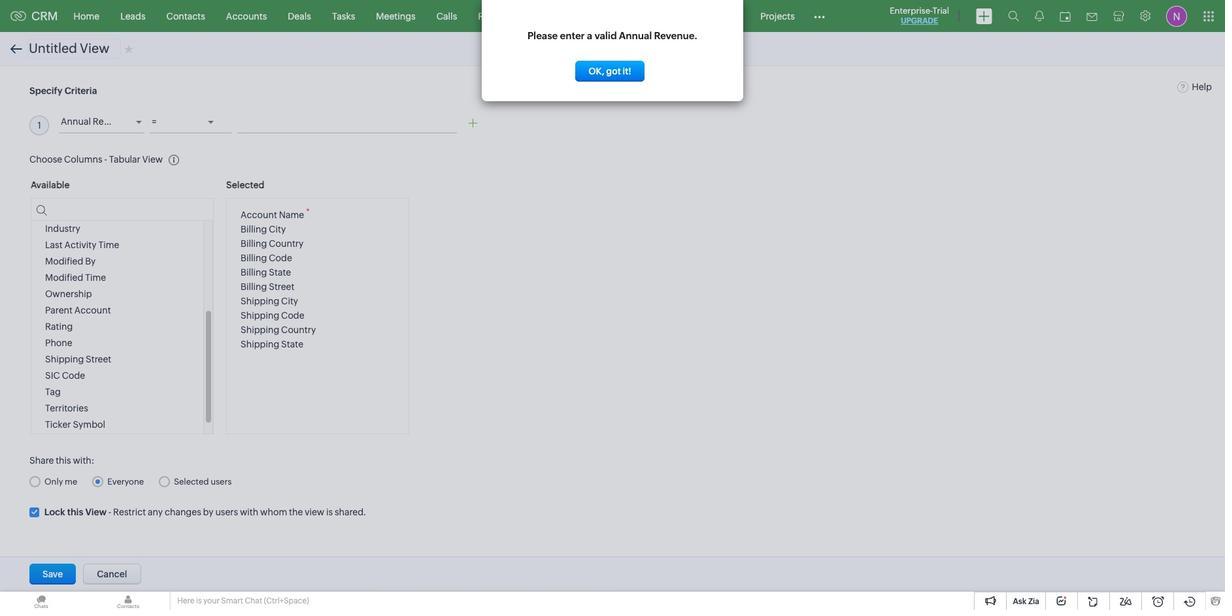 Task type: locate. For each thing, give the bounding box(es) containing it.
revenue.
[[655, 30, 698, 41]]

1 vertical spatial state
[[281, 339, 304, 350]]

please
[[528, 30, 558, 41]]

this for share
[[56, 456, 71, 466]]

0 vertical spatial account
[[241, 210, 277, 220]]

smart
[[221, 597, 243, 606]]

valid
[[595, 30, 617, 41]]

3 billing from the top
[[241, 253, 267, 263]]

selected up changes
[[174, 478, 209, 488]]

modified down 'last'
[[45, 256, 83, 267]]

lock
[[44, 508, 65, 518]]

help link
[[1178, 82, 1213, 92]]

changes
[[165, 508, 201, 518]]

last
[[45, 240, 63, 251]]

state
[[269, 267, 291, 278], [281, 339, 304, 350]]

activity
[[64, 240, 97, 251]]

code inside industry last activity time modified by modified time ownership parent account rating phone shipping street sic code tag territories ticker symbol
[[62, 371, 85, 381]]

modified up ownership
[[45, 273, 83, 283]]

0 vertical spatial modified
[[45, 256, 83, 267]]

shipping
[[241, 296, 280, 307], [241, 310, 280, 321], [241, 325, 280, 335], [241, 339, 280, 350], [45, 355, 84, 365]]

sic
[[45, 371, 60, 381]]

1 vertical spatial code
[[281, 310, 305, 321]]

shipping inside industry last activity time modified by modified time ownership parent account rating phone shipping street sic code tag territories ticker symbol
[[45, 355, 84, 365]]

None text field
[[31, 199, 213, 221]]

is left your
[[196, 597, 202, 606]]

any
[[148, 508, 163, 518]]

help specify criteria
[[29, 82, 1213, 96]]

0 horizontal spatial street
[[86, 355, 111, 365]]

deals
[[288, 11, 311, 21]]

leads link
[[110, 0, 156, 32]]

1 modified from the top
[[45, 256, 83, 267]]

2 billing from the top
[[241, 239, 267, 249]]

4 billing from the top
[[241, 267, 267, 278]]

symbol
[[73, 420, 105, 430]]

0 horizontal spatial -
[[104, 154, 107, 165]]

this
[[56, 456, 71, 466], [67, 508, 83, 518]]

code
[[269, 253, 292, 263], [281, 310, 305, 321], [62, 371, 85, 381]]

time right "activity"
[[98, 240, 119, 251]]

country
[[269, 239, 304, 249], [281, 325, 316, 335]]

0 horizontal spatial account
[[74, 305, 111, 316]]

0 vertical spatial -
[[104, 154, 107, 165]]

choose
[[29, 154, 62, 165]]

0 horizontal spatial selected
[[174, 478, 209, 488]]

None submit
[[29, 565, 76, 585]]

0 horizontal spatial is
[[196, 597, 202, 606]]

0 vertical spatial view
[[142, 154, 163, 165]]

specify
[[29, 86, 63, 96]]

0 vertical spatial selected
[[226, 180, 265, 190]]

1 horizontal spatial account
[[241, 210, 277, 220]]

-
[[104, 154, 107, 165], [108, 508, 111, 518]]

choose columns - tabular view
[[29, 154, 163, 165]]

help
[[1193, 82, 1213, 92]]

users right 'by'
[[215, 508, 238, 518]]

0 vertical spatial state
[[269, 267, 291, 278]]

available
[[31, 180, 70, 190]]

modified
[[45, 256, 83, 267], [45, 273, 83, 283]]

0 vertical spatial users
[[211, 478, 232, 488]]

street inside billing city billing country billing code billing state billing street shipping city shipping code shipping country shipping state
[[269, 282, 295, 292]]

- left tabular
[[104, 154, 107, 165]]

2 modified from the top
[[45, 273, 83, 283]]

create menu element
[[969, 0, 1001, 32]]

1 vertical spatial -
[[108, 508, 111, 518]]

account down ownership
[[74, 305, 111, 316]]

1 vertical spatial street
[[86, 355, 111, 365]]

account left name
[[241, 210, 277, 220]]

this left with:
[[56, 456, 71, 466]]

is right view
[[326, 508, 333, 518]]

None button
[[576, 61, 645, 82], [83, 565, 141, 585], [576, 61, 645, 82], [83, 565, 141, 585]]

billing
[[241, 224, 267, 235], [241, 239, 267, 249], [241, 253, 267, 263], [241, 267, 267, 278], [241, 282, 267, 292]]

1 vertical spatial account
[[74, 305, 111, 316]]

deals link
[[278, 0, 322, 32]]

1 horizontal spatial street
[[269, 282, 295, 292]]

your
[[203, 597, 220, 606]]

1 horizontal spatial view
[[142, 154, 163, 165]]

billing city billing country billing code billing state billing street shipping city shipping code shipping country shipping state
[[241, 224, 316, 350]]

1 vertical spatial is
[[196, 597, 202, 606]]

the
[[289, 508, 303, 518]]

1 horizontal spatial selected
[[226, 180, 265, 190]]

1 vertical spatial time
[[85, 273, 106, 283]]

tabular
[[109, 154, 140, 165]]

- left restrict
[[108, 508, 111, 518]]

enterprise-trial upgrade
[[890, 6, 950, 26]]

chats image
[[0, 593, 82, 611]]

home link
[[63, 0, 110, 32]]

only
[[44, 478, 63, 488]]

0 vertical spatial this
[[56, 456, 71, 466]]

users
[[211, 478, 232, 488], [215, 508, 238, 518]]

0 vertical spatial street
[[269, 282, 295, 292]]

1 vertical spatial selected
[[174, 478, 209, 488]]

create menu image
[[977, 8, 993, 24]]

None text field
[[27, 39, 121, 59], [238, 113, 458, 133], [27, 39, 121, 59], [238, 113, 458, 133]]

selected
[[226, 180, 265, 190], [174, 478, 209, 488]]

1 horizontal spatial is
[[326, 508, 333, 518]]

zia
[[1029, 598, 1040, 607]]

0 horizontal spatial view
[[85, 508, 107, 518]]

by
[[85, 256, 96, 267]]

0 vertical spatial city
[[269, 224, 286, 235]]

time down by
[[85, 273, 106, 283]]

territories
[[45, 404, 88, 414]]

1 vertical spatial this
[[67, 508, 83, 518]]

street
[[269, 282, 295, 292], [86, 355, 111, 365]]

1 vertical spatial view
[[85, 508, 107, 518]]

name
[[279, 210, 304, 220]]

calls
[[437, 11, 457, 21]]

view right tabular
[[142, 154, 163, 165]]

time
[[98, 240, 119, 251], [85, 273, 106, 283]]

tasks
[[332, 11, 355, 21]]

crm
[[31, 9, 58, 23]]

selected up account name *
[[226, 180, 265, 190]]

view left restrict
[[85, 508, 107, 518]]

1 vertical spatial modified
[[45, 273, 83, 283]]

accounts
[[226, 11, 267, 21]]

1 horizontal spatial -
[[108, 508, 111, 518]]

selected for selected
[[226, 180, 265, 190]]

is
[[326, 508, 333, 518], [196, 597, 202, 606]]

restrict
[[113, 508, 146, 518]]

by
[[203, 508, 214, 518]]

2 vertical spatial code
[[62, 371, 85, 381]]

users up 'by'
[[211, 478, 232, 488]]

account
[[241, 210, 277, 220], [74, 305, 111, 316]]

leads
[[120, 11, 146, 21]]

view
[[142, 154, 163, 165], [85, 508, 107, 518]]

this right lock
[[67, 508, 83, 518]]

contacts image
[[87, 593, 169, 611]]



Task type: vqa. For each thing, say whether or not it's contained in the screenshot.
Search element
no



Task type: describe. For each thing, give the bounding box(es) containing it.
(ctrl+space)
[[264, 597, 309, 606]]

view
[[305, 508, 325, 518]]

reports link
[[468, 0, 522, 32]]

lock this view - restrict any changes by users with whom the view is shared.
[[44, 508, 366, 518]]

tasks link
[[322, 0, 366, 32]]

me
[[65, 478, 77, 488]]

columns
[[64, 154, 102, 165]]

with:
[[73, 456, 95, 466]]

a
[[587, 30, 593, 41]]

here is your smart chat (ctrl+space)
[[177, 597, 309, 606]]

trial
[[933, 6, 950, 16]]

ownership
[[45, 289, 92, 300]]

meetings link
[[366, 0, 426, 32]]

1 vertical spatial users
[[215, 508, 238, 518]]

1 vertical spatial city
[[281, 296, 298, 307]]

accounts link
[[216, 0, 278, 32]]

criteria
[[65, 86, 97, 96]]

0 vertical spatial time
[[98, 240, 119, 251]]

rating
[[45, 322, 73, 332]]

1 vertical spatial country
[[281, 325, 316, 335]]

signals image
[[1036, 10, 1045, 22]]

home
[[74, 11, 100, 21]]

here
[[177, 597, 195, 606]]

1 billing from the top
[[241, 224, 267, 235]]

contacts link
[[156, 0, 216, 32]]

industry last activity time modified by modified time ownership parent account rating phone shipping street sic code tag territories ticker symbol
[[45, 224, 119, 430]]

account inside account name *
[[241, 210, 277, 220]]

account name *
[[241, 207, 310, 220]]

enterprise-
[[890, 6, 933, 16]]

projects link
[[750, 0, 806, 32]]

meetings
[[376, 11, 416, 21]]

this for lock
[[67, 508, 83, 518]]

ask
[[1014, 598, 1027, 607]]

shared.
[[335, 508, 366, 518]]

phone
[[45, 338, 72, 349]]

5 billing from the top
[[241, 282, 267, 292]]

only me
[[44, 478, 77, 488]]

tag
[[45, 387, 61, 398]]

ticker
[[45, 420, 71, 430]]

parent
[[45, 305, 73, 316]]

ask zia
[[1014, 598, 1040, 607]]

crm link
[[10, 9, 58, 23]]

chat
[[245, 597, 262, 606]]

0 vertical spatial code
[[269, 253, 292, 263]]

everyone
[[107, 478, 144, 488]]

selected users
[[174, 478, 232, 488]]

*
[[306, 207, 310, 217]]

share
[[29, 456, 54, 466]]

whom
[[260, 508, 287, 518]]

0 vertical spatial country
[[269, 239, 304, 249]]

selected for selected users
[[174, 478, 209, 488]]

upgrade
[[901, 16, 939, 26]]

contacts
[[167, 11, 205, 21]]

enter
[[560, 30, 585, 41]]

with
[[240, 508, 259, 518]]

account inside industry last activity time modified by modified time ownership parent account rating phone shipping street sic code tag territories ticker symbol
[[74, 305, 111, 316]]

calls link
[[426, 0, 468, 32]]

please enter a valid annual revenue.
[[528, 30, 698, 41]]

industry
[[45, 224, 80, 234]]

annual
[[619, 30, 652, 41]]

street inside industry last activity time modified by modified time ownership parent account rating phone shipping street sic code tag territories ticker symbol
[[86, 355, 111, 365]]

signals element
[[1028, 0, 1053, 32]]

reports
[[478, 11, 512, 21]]

projects
[[761, 11, 795, 21]]

share this with:
[[29, 456, 95, 466]]

0 vertical spatial is
[[326, 508, 333, 518]]



